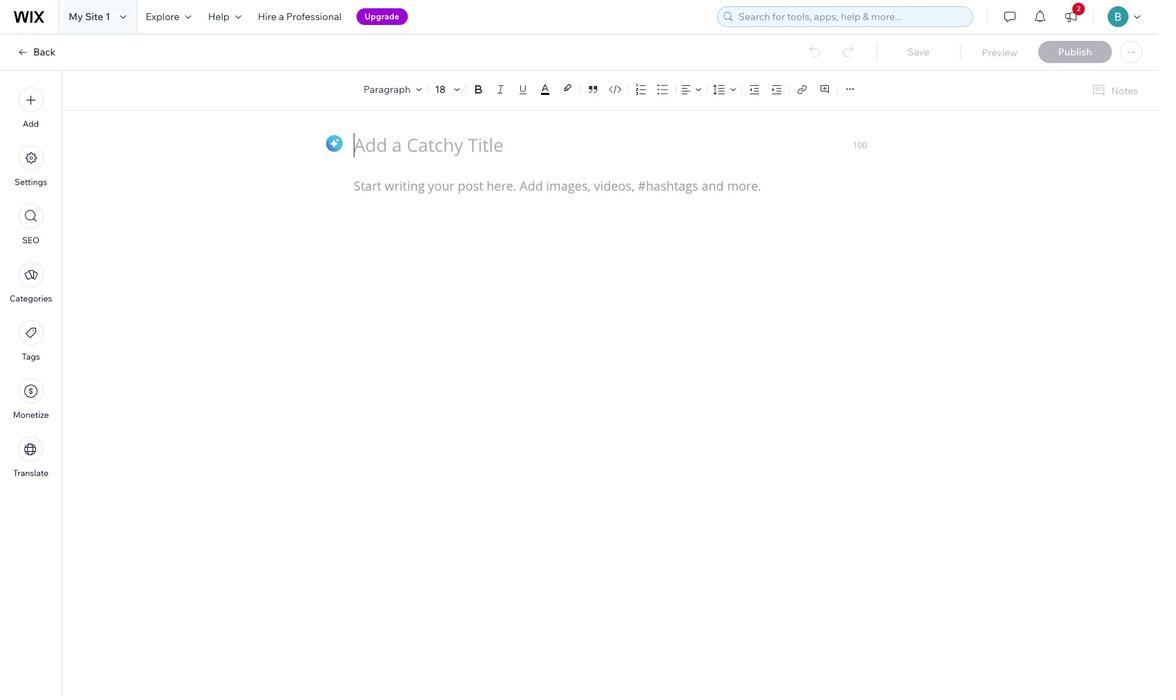 Task type: locate. For each thing, give the bounding box(es) containing it.
help button
[[200, 0, 250, 33]]

add
[[23, 119, 39, 129]]

translate button
[[13, 437, 49, 479]]

settings button
[[15, 146, 47, 187]]

notes button
[[1086, 81, 1142, 100]]

1
[[105, 10, 110, 23]]

my
[[69, 10, 83, 23]]

tags
[[22, 352, 40, 362]]

Font Size field
[[433, 83, 449, 96]]

my site 1
[[69, 10, 110, 23]]

menu
[[0, 79, 62, 487]]

translate
[[13, 468, 49, 479]]

a
[[279, 10, 284, 23]]

back
[[33, 46, 56, 58]]

tags button
[[18, 320, 43, 362]]

professional
[[286, 10, 342, 23]]

site
[[85, 10, 103, 23]]

seo button
[[18, 204, 43, 246]]

monetize button
[[13, 379, 49, 420]]

notes
[[1111, 84, 1138, 97]]

hire a professional
[[258, 10, 342, 23]]

menu containing add
[[0, 79, 62, 487]]

help
[[208, 10, 229, 23]]

back button
[[17, 46, 56, 58]]

monetize
[[13, 410, 49, 420]]

Search for tools, apps, help & more... field
[[734, 7, 968, 26]]



Task type: vqa. For each thing, say whether or not it's contained in the screenshot.
Store within the the start designing your site from a template recommended templates for online clothing store
no



Task type: describe. For each thing, give the bounding box(es) containing it.
hire
[[258, 10, 277, 23]]

upgrade button
[[356, 8, 408, 25]]

categories
[[10, 293, 52, 304]]

explore
[[146, 10, 180, 23]]

upgrade
[[365, 11, 399, 22]]

hire a professional link
[[250, 0, 350, 33]]

seo
[[22, 235, 40, 246]]

paragraph
[[363, 83, 411, 96]]

2
[[1077, 4, 1081, 13]]

add button
[[18, 87, 43, 129]]

settings
[[15, 177, 47, 187]]

categories button
[[10, 262, 52, 304]]

Add a Catchy Title text field
[[354, 133, 853, 157]]

paragraph button
[[361, 80, 424, 99]]

2 button
[[1056, 0, 1086, 33]]

100
[[853, 139, 867, 151]]



